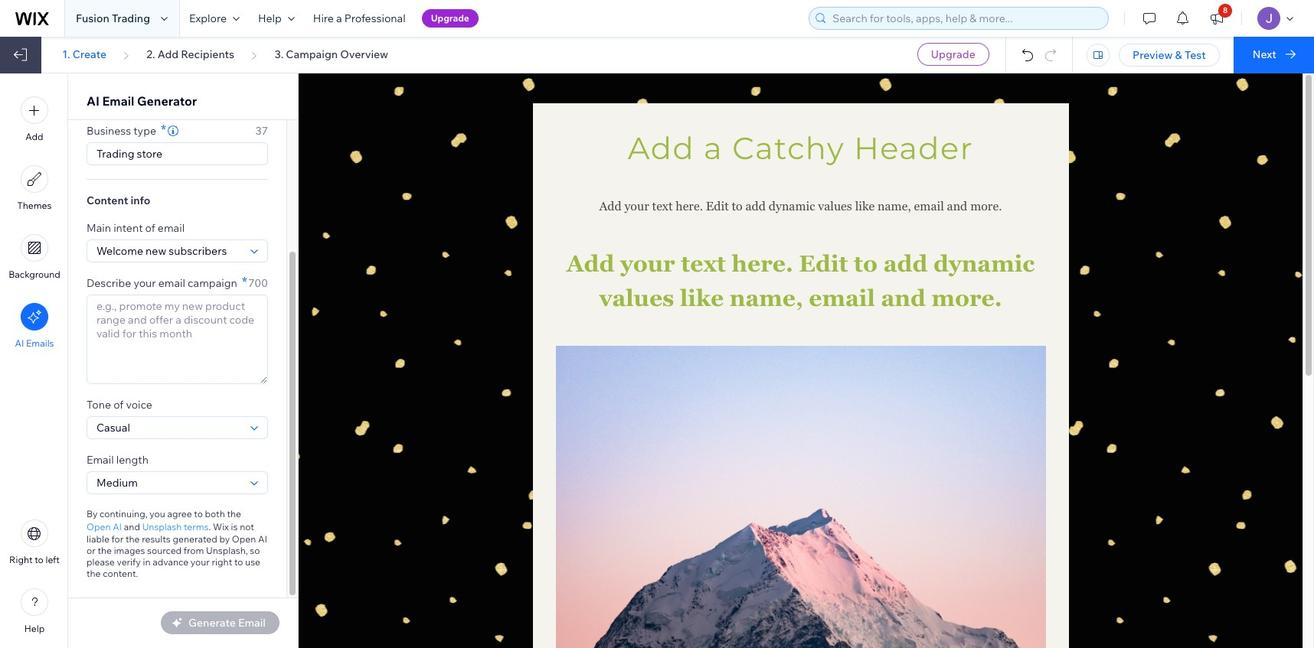 Task type: describe. For each thing, give the bounding box(es) containing it.
recipients
[[181, 47, 234, 61]]

ai inside by continuing, you agree to both the open ai and unsplash terms
[[113, 521, 122, 533]]

verify
[[117, 557, 141, 568]]

preview & test
[[1133, 48, 1206, 62]]

the right or
[[98, 545, 112, 557]]

2.
[[147, 47, 155, 61]]

ai emails
[[15, 338, 54, 349]]

your inside . wix is not liable for the results generated by open ai or the images sourced from unsplash, so please verify in advance your right to use the content.
[[191, 557, 210, 568]]

1.
[[62, 47, 70, 61]]

right
[[9, 555, 33, 566]]

0 vertical spatial email
[[102, 93, 134, 109]]

and inside "add your text here. edit to add dynamic values like name, email and more."
[[881, 285, 926, 312]]

by continuing, you agree to both the open ai and unsplash terms
[[87, 509, 241, 533]]

add inside "add your text here. edit to add dynamic values like name, email and more."
[[884, 250, 928, 277]]

1 horizontal spatial *
[[242, 273, 247, 291]]

0 horizontal spatial of
[[113, 398, 124, 412]]

to inside button
[[35, 555, 43, 566]]

ai inside . wix is not liable for the results generated by open ai or the images sourced from unsplash, so please verify in advance your right to use the content.
[[258, 534, 267, 545]]

next button
[[1234, 37, 1314, 74]]

add inside button
[[26, 131, 43, 142]]

values inside "add your text here. edit to add dynamic values like name, email and more."
[[599, 285, 674, 312]]

the inside by continuing, you agree to both the open ai and unsplash terms
[[227, 509, 241, 520]]

results
[[142, 534, 171, 545]]

preview
[[1133, 48, 1173, 62]]

from
[[184, 545, 204, 557]]

Business type field
[[92, 143, 263, 165]]

1 vertical spatial add your text here. edit to add dynamic values like name, email and more.
[[567, 250, 1041, 312]]

header
[[854, 129, 974, 167]]

business
[[87, 124, 131, 138]]

3. campaign overview
[[275, 47, 388, 61]]

you
[[150, 509, 165, 520]]

0 horizontal spatial help button
[[21, 589, 48, 635]]

both
[[205, 509, 225, 520]]

campaign
[[188, 276, 237, 290]]

in
[[143, 557, 151, 568]]

agree
[[167, 509, 192, 520]]

themes button
[[17, 165, 52, 211]]

is
[[231, 521, 238, 533]]

length
[[116, 453, 149, 467]]

0 vertical spatial add
[[746, 199, 766, 214]]

fusion trading
[[76, 11, 150, 25]]

0 vertical spatial help button
[[249, 0, 304, 37]]

content
[[87, 194, 128, 208]]

8
[[1223, 5, 1228, 15]]

catchy
[[732, 129, 845, 167]]

unsplash,
[[206, 545, 248, 557]]

ai inside button
[[15, 338, 24, 349]]

not
[[240, 521, 254, 533]]

1. create link
[[62, 47, 106, 61]]

unsplash terms link
[[142, 520, 209, 534]]

37
[[255, 124, 268, 138]]

describe
[[87, 276, 131, 290]]

explore
[[189, 11, 227, 25]]

1 horizontal spatial like
[[855, 199, 875, 214]]

1 vertical spatial email
[[87, 453, 114, 467]]

emails
[[26, 338, 54, 349]]

hire a professional
[[313, 11, 406, 25]]

2. add recipients link
[[147, 47, 234, 61]]

voice
[[126, 398, 152, 412]]

campaign
[[286, 47, 338, 61]]

&
[[1175, 48, 1182, 62]]

1 vertical spatial upgrade button
[[917, 43, 989, 66]]

.
[[209, 521, 211, 533]]

background button
[[9, 234, 60, 280]]

tone
[[87, 398, 111, 412]]

0 horizontal spatial text
[[652, 199, 673, 214]]

name, inside "add your text here. edit to add dynamic values like name, email and more."
[[730, 285, 803, 312]]

test
[[1185, 48, 1206, 62]]

email inside describe your email campaign * 700
[[158, 276, 185, 290]]

by
[[219, 534, 230, 545]]

to inside by continuing, you agree to both the open ai and unsplash terms
[[194, 509, 203, 520]]

so
[[250, 545, 260, 557]]

right
[[212, 557, 232, 568]]

use
[[245, 557, 260, 568]]

professional
[[345, 11, 406, 25]]

intent
[[113, 221, 143, 235]]

0 vertical spatial add your text here. edit to add dynamic values like name, email and more.
[[599, 199, 1002, 214]]

edit inside "add your text here. edit to add dynamic values like name, email and more."
[[799, 250, 848, 277]]

a for catchy
[[704, 129, 723, 167]]

main intent of email
[[87, 221, 185, 235]]

3. campaign overview link
[[275, 47, 388, 61]]

here. inside "add your text here. edit to add dynamic values like name, email and more."
[[732, 250, 793, 277]]

0 vertical spatial upgrade button
[[422, 9, 479, 28]]

sourced
[[147, 545, 182, 557]]

content.
[[103, 568, 138, 580]]

preview & test button
[[1119, 44, 1220, 67]]

wix
[[213, 521, 229, 533]]

for
[[111, 534, 124, 545]]

themes
[[17, 200, 52, 211]]

a for professional
[[336, 11, 342, 25]]

the right for
[[126, 534, 140, 545]]

unsplash
[[142, 521, 182, 533]]

info
[[131, 194, 150, 208]]

business type *
[[87, 121, 166, 139]]

2. add recipients
[[147, 47, 234, 61]]

background
[[9, 269, 60, 280]]

or
[[87, 545, 96, 557]]

ai up business at the left of page
[[87, 93, 100, 109]]

0 vertical spatial help
[[258, 11, 282, 25]]

please
[[87, 557, 115, 568]]

generated
[[173, 534, 217, 545]]



Task type: locate. For each thing, give the bounding box(es) containing it.
more. inside "add your text here. edit to add dynamic values like name, email and more."
[[932, 285, 1002, 312]]

* right type
[[161, 121, 166, 139]]

open ai link
[[87, 520, 122, 534]]

0 vertical spatial and
[[947, 199, 968, 214]]

upgrade button right "professional"
[[422, 9, 479, 28]]

1 horizontal spatial help button
[[249, 0, 304, 37]]

1 vertical spatial of
[[113, 398, 124, 412]]

1 horizontal spatial upgrade button
[[917, 43, 989, 66]]

1 horizontal spatial name,
[[878, 199, 911, 214]]

1 vertical spatial dynamic
[[934, 250, 1035, 277]]

open inside by continuing, you agree to both the open ai and unsplash terms
[[87, 521, 111, 533]]

upgrade right "professional"
[[431, 12, 469, 24]]

. wix is not liable for the results generated by open ai or the images sourced from unsplash, so please verify in advance your right to use the content.
[[87, 521, 267, 580]]

0 horizontal spatial here.
[[676, 199, 703, 214]]

0 horizontal spatial *
[[161, 121, 166, 139]]

1 horizontal spatial values
[[818, 199, 852, 214]]

2 vertical spatial and
[[124, 521, 140, 533]]

0 horizontal spatial upgrade
[[431, 12, 469, 24]]

email
[[914, 199, 944, 214], [158, 221, 185, 235], [158, 276, 185, 290], [809, 285, 875, 312]]

images
[[114, 545, 145, 557]]

1 vertical spatial edit
[[799, 250, 848, 277]]

trading
[[112, 11, 150, 25]]

email up business type *
[[102, 93, 134, 109]]

type
[[133, 124, 156, 138]]

1 horizontal spatial text
[[681, 250, 726, 277]]

email left length
[[87, 453, 114, 467]]

dynamic
[[769, 199, 815, 214], [934, 250, 1035, 277]]

ai up use
[[258, 534, 267, 545]]

open up liable
[[87, 521, 111, 533]]

1 horizontal spatial upgrade
[[931, 47, 976, 61]]

1 vertical spatial values
[[599, 285, 674, 312]]

1 horizontal spatial and
[[881, 285, 926, 312]]

continuing,
[[100, 509, 148, 520]]

1 vertical spatial like
[[680, 285, 724, 312]]

of right intent
[[145, 221, 155, 235]]

generator
[[137, 93, 197, 109]]

1 horizontal spatial edit
[[799, 250, 848, 277]]

a right "hire"
[[336, 11, 342, 25]]

Search for tools, apps, help & more... field
[[828, 8, 1104, 29]]

ai emails button
[[15, 303, 54, 349]]

0 horizontal spatial upgrade button
[[422, 9, 479, 28]]

1 horizontal spatial here.
[[732, 250, 793, 277]]

hire a professional link
[[304, 0, 415, 37]]

your inside describe your email campaign * 700
[[134, 276, 156, 290]]

content info
[[87, 194, 150, 208]]

open inside . wix is not liable for the results generated by open ai or the images sourced from unsplash, so please verify in advance your right to use the content.
[[232, 534, 256, 545]]

0 horizontal spatial values
[[599, 285, 674, 312]]

of right "tone"
[[113, 398, 124, 412]]

a
[[336, 11, 342, 25], [704, 129, 723, 167]]

1 horizontal spatial add
[[884, 250, 928, 277]]

to inside . wix is not liable for the results generated by open ai or the images sourced from unsplash, so please verify in advance your right to use the content.
[[234, 557, 243, 568]]

open
[[87, 521, 111, 533], [232, 534, 256, 545]]

1 vertical spatial more.
[[932, 285, 1002, 312]]

None field
[[92, 240, 246, 262], [92, 417, 246, 439], [92, 473, 246, 494], [92, 240, 246, 262], [92, 417, 246, 439], [92, 473, 246, 494]]

0 horizontal spatial and
[[124, 521, 140, 533]]

8 button
[[1200, 0, 1234, 37]]

1 horizontal spatial help
[[258, 11, 282, 25]]

by
[[87, 509, 98, 520]]

advance
[[153, 557, 189, 568]]

1 vertical spatial a
[[704, 129, 723, 167]]

overview
[[340, 47, 388, 61]]

next
[[1253, 47, 1277, 61]]

1 vertical spatial add
[[884, 250, 928, 277]]

the down or
[[87, 568, 101, 580]]

* left 700
[[242, 273, 247, 291]]

0 vertical spatial text
[[652, 199, 673, 214]]

right to left button
[[9, 520, 60, 566]]

add your text here. edit to add dynamic values like name, email and more.
[[599, 199, 1002, 214], [567, 250, 1041, 312]]

ai up for
[[113, 521, 122, 533]]

1 horizontal spatial dynamic
[[934, 250, 1035, 277]]

1 horizontal spatial open
[[232, 534, 256, 545]]

text
[[652, 199, 673, 214], [681, 250, 726, 277]]

1 horizontal spatial of
[[145, 221, 155, 235]]

more.
[[971, 199, 1002, 214], [932, 285, 1002, 312]]

the up is
[[227, 509, 241, 520]]

0 vertical spatial of
[[145, 221, 155, 235]]

here.
[[676, 199, 703, 214], [732, 250, 793, 277]]

add
[[746, 199, 766, 214], [884, 250, 928, 277]]

1. create
[[62, 47, 106, 61]]

to inside "add your text here. edit to add dynamic values like name, email and more."
[[854, 250, 878, 277]]

help up 3.
[[258, 11, 282, 25]]

0 vertical spatial *
[[161, 121, 166, 139]]

1 horizontal spatial a
[[704, 129, 723, 167]]

1 vertical spatial help
[[24, 623, 45, 635]]

0 horizontal spatial a
[[336, 11, 342, 25]]

help button up 3.
[[249, 0, 304, 37]]

0 vertical spatial name,
[[878, 199, 911, 214]]

1 vertical spatial help button
[[21, 589, 48, 635]]

0 vertical spatial here.
[[676, 199, 703, 214]]

upgrade
[[431, 12, 469, 24], [931, 47, 976, 61]]

add button
[[21, 97, 48, 142]]

1 vertical spatial text
[[681, 250, 726, 277]]

upgrade button down search for tools, apps, help & more... field
[[917, 43, 989, 66]]

create
[[73, 47, 106, 61]]

right to left
[[9, 555, 60, 566]]

main
[[87, 221, 111, 235]]

help down right to left on the left of page
[[24, 623, 45, 635]]

0 vertical spatial more.
[[971, 199, 1002, 214]]

0 horizontal spatial help
[[24, 623, 45, 635]]

fusion
[[76, 11, 109, 25]]

0 vertical spatial a
[[336, 11, 342, 25]]

1 vertical spatial name,
[[730, 285, 803, 312]]

0 horizontal spatial like
[[680, 285, 724, 312]]

describe your email campaign * 700
[[87, 273, 268, 291]]

values
[[818, 199, 852, 214], [599, 285, 674, 312]]

0 vertical spatial values
[[818, 199, 852, 214]]

upgrade down search for tools, apps, help & more... field
[[931, 47, 976, 61]]

email length
[[87, 453, 149, 467]]

ai left emails
[[15, 338, 24, 349]]

0 horizontal spatial edit
[[706, 199, 729, 214]]

700
[[248, 276, 268, 290]]

dynamic inside "add your text here. edit to add dynamic values like name, email and more."
[[934, 250, 1035, 277]]

0 horizontal spatial dynamic
[[769, 199, 815, 214]]

1 vertical spatial *
[[242, 273, 247, 291]]

1 vertical spatial here.
[[732, 250, 793, 277]]

1 vertical spatial and
[[881, 285, 926, 312]]

a left the catchy
[[704, 129, 723, 167]]

3.
[[275, 47, 284, 61]]

tone of voice
[[87, 398, 152, 412]]

2 horizontal spatial and
[[947, 199, 968, 214]]

hire
[[313, 11, 334, 25]]

*
[[161, 121, 166, 139], [242, 273, 247, 291]]

name,
[[878, 199, 911, 214], [730, 285, 803, 312]]

1 vertical spatial upgrade
[[931, 47, 976, 61]]

0 horizontal spatial name,
[[730, 285, 803, 312]]

terms
[[184, 521, 209, 533]]

add a catchy header
[[628, 129, 974, 167]]

1 vertical spatial open
[[232, 534, 256, 545]]

0 vertical spatial edit
[[706, 199, 729, 214]]

Describe your email campaign text field
[[87, 296, 267, 384]]

of
[[145, 221, 155, 235], [113, 398, 124, 412]]

0 vertical spatial open
[[87, 521, 111, 533]]

0 horizontal spatial open
[[87, 521, 111, 533]]

open down "not"
[[232, 534, 256, 545]]

help button down right to left on the left of page
[[21, 589, 48, 635]]

upgrade button
[[422, 9, 479, 28], [917, 43, 989, 66]]

edit
[[706, 199, 729, 214], [799, 250, 848, 277]]

and inside by continuing, you agree to both the open ai and unsplash terms
[[124, 521, 140, 533]]

and
[[947, 199, 968, 214], [881, 285, 926, 312], [124, 521, 140, 533]]

ai email generator
[[87, 93, 197, 109]]

liable
[[87, 534, 109, 545]]

0 vertical spatial upgrade
[[431, 12, 469, 24]]

0 vertical spatial like
[[855, 199, 875, 214]]

your
[[625, 199, 649, 214], [620, 250, 675, 277], [134, 276, 156, 290], [191, 557, 210, 568]]

email
[[102, 93, 134, 109], [87, 453, 114, 467]]

0 horizontal spatial add
[[746, 199, 766, 214]]

left
[[46, 555, 60, 566]]

like inside "add your text here. edit to add dynamic values like name, email and more."
[[680, 285, 724, 312]]

0 vertical spatial dynamic
[[769, 199, 815, 214]]



Task type: vqa. For each thing, say whether or not it's contained in the screenshot.
the bottom Small
no



